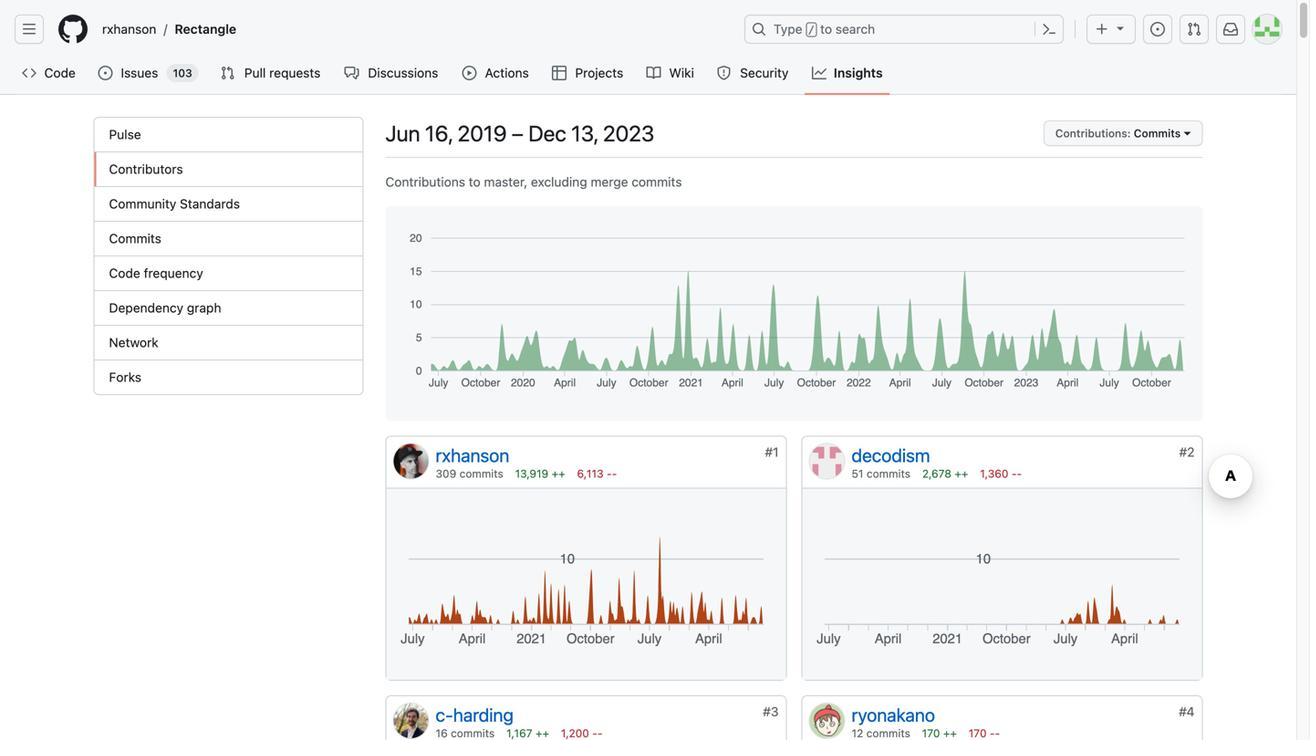 Task type: vqa. For each thing, say whether or not it's contained in the screenshot.
comment discussion icon at the top left of page
yes



Task type: locate. For each thing, give the bounding box(es) containing it.
contributors
[[109, 162, 183, 177]]

contributions: commits
[[1056, 127, 1181, 140]]

170 for 170 ++
[[922, 727, 940, 740]]

discussions
[[368, 65, 438, 80]]

rxhanson link up issues
[[95, 15, 164, 44]]

1 horizontal spatial /
[[808, 24, 815, 37]]

0 horizontal spatial rxhanson link
[[95, 15, 164, 44]]

issues
[[121, 65, 158, 80]]

wiki link
[[639, 59, 702, 87]]

++
[[552, 467, 566, 480], [955, 467, 969, 480], [536, 727, 549, 740], [944, 727, 957, 740]]

rxhanson image
[[394, 444, 428, 479]]

dependency graph
[[109, 300, 221, 315]]

309 commits
[[436, 467, 504, 480]]

git pull request image left notifications icon
[[1187, 22, 1202, 37]]

13,919
[[515, 467, 549, 480]]

c harding image
[[394, 704, 428, 739]]

0 vertical spatial git pull request image
[[1187, 22, 1202, 37]]

comment discussion image
[[345, 66, 359, 80]]

rxhanson link up "309 commits"
[[436, 444, 510, 466]]

++ right 13,919
[[552, 467, 566, 480]]

++ right 2,678
[[955, 467, 969, 480]]

commits
[[1134, 127, 1181, 140], [109, 231, 161, 246]]

0 horizontal spatial rxhanson
[[102, 21, 156, 37]]

commits for rxhanson
[[460, 467, 504, 480]]

rxhanson
[[102, 21, 156, 37], [436, 444, 510, 466]]

code link
[[15, 59, 83, 87]]

++ for rxhanson
[[552, 467, 566, 480]]

/ left rectangle
[[164, 21, 167, 36]]

commits down c-harding at the bottom left of page
[[451, 727, 495, 740]]

++ left 170 --
[[944, 727, 957, 740]]

plus image
[[1095, 22, 1110, 36]]

play image
[[462, 66, 477, 80]]

1 vertical spatial rxhanson link
[[436, 444, 510, 466]]

170 right 170 ++
[[969, 727, 987, 740]]

1,360
[[980, 467, 1009, 480]]

2023
[[603, 120, 655, 146]]

1 vertical spatial issue opened image
[[98, 66, 113, 80]]

issue opened image right the triangle down image at right top
[[1151, 22, 1165, 37]]

1 horizontal spatial commits
[[1134, 127, 1181, 140]]

rxhanson for rxhanson / rectangle
[[102, 21, 156, 37]]

code frequency
[[109, 266, 203, 281]]

309 commits link
[[436, 467, 504, 480]]

rxhanson / rectangle
[[102, 21, 236, 37]]

1 horizontal spatial to
[[821, 21, 832, 37]]

1 horizontal spatial 170
[[969, 727, 987, 740]]

1,200 --
[[561, 727, 603, 740]]

0 vertical spatial rxhanson
[[102, 21, 156, 37]]

commits
[[632, 174, 682, 189], [460, 467, 504, 480], [867, 467, 911, 480], [451, 727, 495, 740], [867, 727, 911, 740]]

0 horizontal spatial commits
[[109, 231, 161, 246]]

0 horizontal spatial git pull request image
[[221, 66, 235, 80]]

code up dependency
[[109, 266, 140, 281]]

book image
[[647, 66, 661, 80]]

#2
[[1180, 444, 1195, 460]]

1 170 from the left
[[922, 727, 940, 740]]

rxhanson up "309 commits"
[[436, 444, 510, 466]]

1 vertical spatial code
[[109, 266, 140, 281]]

/ inside "rxhanson / rectangle"
[[164, 21, 167, 36]]

0 vertical spatial rxhanson link
[[95, 15, 164, 44]]

requests
[[269, 65, 321, 80]]

to left master,
[[469, 174, 481, 189]]

#1
[[765, 444, 779, 460]]

master,
[[484, 174, 528, 189]]

git pull request image inside pull requests link
[[221, 66, 235, 80]]

0 vertical spatial code
[[44, 65, 76, 80]]

rxhanson up issues
[[102, 21, 156, 37]]

12
[[852, 727, 864, 740]]

to
[[821, 21, 832, 37], [469, 174, 481, 189]]

insights
[[834, 65, 883, 80]]

pull
[[244, 65, 266, 80]]

forks
[[109, 370, 141, 385]]

pulse
[[109, 127, 141, 142]]

commits for c-harding
[[451, 727, 495, 740]]

1 vertical spatial git pull request image
[[221, 66, 235, 80]]

forks link
[[94, 360, 363, 394]]

1 horizontal spatial rxhanson
[[436, 444, 510, 466]]

0 horizontal spatial /
[[164, 21, 167, 36]]

commits right 309 at the bottom left
[[460, 467, 504, 480]]

13,919 ++
[[515, 467, 566, 480]]

1 horizontal spatial code
[[109, 266, 140, 281]]

-
[[607, 467, 612, 480], [612, 467, 617, 480], [1012, 467, 1017, 480], [1017, 467, 1022, 480], [593, 727, 598, 740], [598, 727, 603, 740], [990, 727, 995, 740], [995, 727, 1000, 740]]

51
[[852, 467, 864, 480]]

decodism link
[[852, 444, 930, 466]]

–
[[512, 120, 524, 146]]

/ inside type / to search
[[808, 24, 815, 37]]

commits right contributions:
[[1134, 127, 1181, 140]]

0 vertical spatial issue opened image
[[1151, 22, 1165, 37]]

0 horizontal spatial to
[[469, 174, 481, 189]]

++ right 1,167
[[536, 727, 549, 740]]

notifications image
[[1224, 22, 1238, 37]]

homepage image
[[58, 15, 88, 44]]

#4
[[1179, 704, 1195, 719]]

1 vertical spatial rxhanson
[[436, 444, 510, 466]]

1 horizontal spatial git pull request image
[[1187, 22, 1202, 37]]

rxhanson inside "rxhanson / rectangle"
[[102, 21, 156, 37]]

git pull request image for issue opened icon to the right
[[1187, 22, 1202, 37]]

code inside insights element
[[109, 266, 140, 281]]

170 --
[[969, 727, 1000, 740]]

dependency graph link
[[94, 291, 363, 326]]

0 horizontal spatial code
[[44, 65, 76, 80]]

1,167
[[507, 727, 533, 740]]

0 horizontal spatial issue opened image
[[98, 66, 113, 80]]

170
[[922, 727, 940, 740], [969, 727, 987, 740]]

git pull request image
[[1187, 22, 1202, 37], [221, 66, 235, 80]]

2,678
[[923, 467, 952, 480]]

commits down ryonakano
[[867, 727, 911, 740]]

++ for decodism
[[955, 467, 969, 480]]

shield image
[[717, 66, 732, 80]]

rxhanson link
[[95, 15, 164, 44], [436, 444, 510, 466]]

dec
[[529, 120, 567, 146]]

projects
[[575, 65, 624, 80]]

170 down ryonakano link
[[922, 727, 940, 740]]

actions
[[485, 65, 529, 80]]

12 commits link
[[852, 727, 911, 740]]

16
[[436, 727, 448, 740]]

1 vertical spatial commits
[[109, 231, 161, 246]]

list
[[95, 15, 734, 44]]

/ for rxhanson
[[164, 21, 167, 36]]

community standards link
[[94, 187, 363, 222]]

decodism
[[852, 444, 930, 466]]

c-
[[436, 704, 453, 726]]

0 horizontal spatial 170
[[922, 727, 940, 740]]

1 horizontal spatial rxhanson link
[[436, 444, 510, 466]]

/ right type
[[808, 24, 815, 37]]

51 commits
[[852, 467, 911, 480]]

issue opened image
[[1151, 22, 1165, 37], [98, 66, 113, 80]]

commits down decodism
[[867, 467, 911, 480]]

commits down community
[[109, 231, 161, 246]]

code image
[[22, 66, 37, 80]]

++ for c-harding
[[536, 727, 549, 740]]

2 170 from the left
[[969, 727, 987, 740]]

contributions to master, excluding merge commits
[[386, 174, 682, 189]]

16,
[[425, 120, 453, 146]]

merge
[[591, 174, 628, 189]]

code right code icon
[[44, 65, 76, 80]]

issue opened image left issues
[[98, 66, 113, 80]]

16 commits link
[[436, 727, 495, 740]]

git pull request image left "pull"
[[221, 66, 235, 80]]

0 vertical spatial to
[[821, 21, 832, 37]]

decodism image
[[810, 444, 845, 479]]

ryonakano link
[[852, 704, 935, 726]]

to left search
[[821, 21, 832, 37]]



Task type: describe. For each thing, give the bounding box(es) containing it.
git pull request image for issue opened icon to the left
[[221, 66, 235, 80]]

type / to search
[[774, 21, 875, 37]]

1,200
[[561, 727, 589, 740]]

graph image
[[812, 66, 827, 80]]

++ for ryonakano
[[944, 727, 957, 740]]

pull requests link
[[213, 59, 330, 87]]

community
[[109, 196, 176, 211]]

projects link
[[545, 59, 632, 87]]

1,360 --
[[980, 467, 1022, 480]]

code frequency link
[[94, 256, 363, 291]]

1 vertical spatial to
[[469, 174, 481, 189]]

code for code
[[44, 65, 76, 80]]

2,678 ++
[[923, 467, 969, 480]]

type
[[774, 21, 803, 37]]

contributors link
[[94, 152, 363, 187]]

table image
[[552, 66, 567, 80]]

ryonakano image
[[810, 704, 845, 739]]

170 for 170 --
[[969, 727, 987, 740]]

6,113 --
[[577, 467, 617, 480]]

insights link
[[805, 59, 890, 87]]

12 commits
[[852, 727, 911, 740]]

commits right merge
[[632, 174, 682, 189]]

code for code frequency
[[109, 266, 140, 281]]

dependency
[[109, 300, 184, 315]]

jun 16, 2019 – dec 13, 2023
[[386, 120, 655, 146]]

list containing rxhanson / rectangle
[[95, 15, 734, 44]]

16 commits
[[436, 727, 495, 740]]

ryonakano
[[852, 704, 935, 726]]

c-harding
[[436, 704, 514, 726]]

community standards
[[109, 196, 240, 211]]

commits inside "link"
[[109, 231, 161, 246]]

rectangle link
[[167, 15, 244, 44]]

/ for type
[[808, 24, 815, 37]]

triangle down image
[[1113, 21, 1128, 35]]

commits link
[[94, 222, 363, 256]]

pull requests
[[244, 65, 321, 80]]

1,167 ++
[[507, 727, 549, 740]]

jun
[[386, 120, 420, 146]]

standards
[[180, 196, 240, 211]]

graph
[[187, 300, 221, 315]]

commits for ryonakano
[[867, 727, 911, 740]]

insights element
[[94, 117, 364, 395]]

rxhanson for rxhanson
[[436, 444, 510, 466]]

search
[[836, 21, 875, 37]]

51 commits link
[[852, 467, 911, 480]]

wiki
[[669, 65, 694, 80]]

command palette image
[[1042, 22, 1057, 37]]

discussions link
[[337, 59, 447, 87]]

6,113
[[577, 467, 604, 480]]

network link
[[94, 326, 363, 360]]

excluding
[[531, 174, 587, 189]]

13,
[[571, 120, 598, 146]]

contributions
[[386, 174, 465, 189]]

security link
[[710, 59, 798, 87]]

network
[[109, 335, 159, 350]]

contributions:
[[1056, 127, 1131, 140]]

0 vertical spatial commits
[[1134, 127, 1181, 140]]

170 ++
[[922, 727, 957, 740]]

frequency
[[144, 266, 203, 281]]

309
[[436, 467, 457, 480]]

pulse link
[[94, 118, 363, 152]]

103
[[173, 67, 192, 79]]

#3
[[763, 704, 779, 719]]

harding
[[453, 704, 514, 726]]

commits for decodism
[[867, 467, 911, 480]]

security
[[740, 65, 789, 80]]

c-harding link
[[436, 704, 514, 726]]

rectangle
[[175, 21, 236, 37]]

actions link
[[455, 59, 538, 87]]

2019
[[458, 120, 507, 146]]

1 horizontal spatial issue opened image
[[1151, 22, 1165, 37]]



